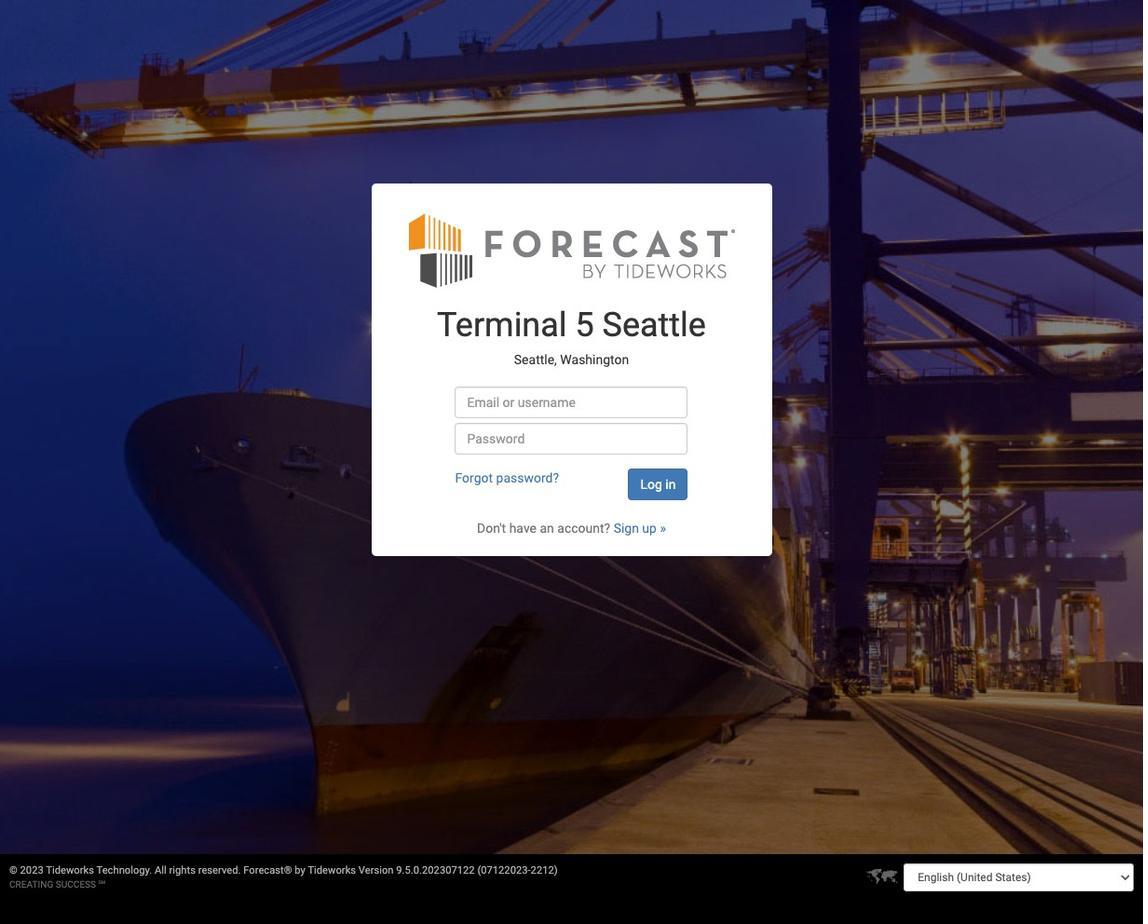 Task type: describe. For each thing, give the bounding box(es) containing it.
forecast®
[[244, 865, 292, 877]]

2 tideworks from the left
[[308, 865, 356, 877]]

©
[[9, 865, 18, 877]]

forgot password? log in
[[455, 471, 676, 492]]

»
[[660, 521, 667, 536]]

forgot password? link
[[455, 471, 559, 486]]

(07122023-
[[478, 865, 531, 877]]

don't
[[477, 521, 506, 536]]

Email or username text field
[[455, 387, 688, 418]]

password?
[[497, 471, 559, 486]]

9.5.0.202307122
[[397, 865, 475, 877]]

washington
[[561, 353, 629, 368]]

all
[[155, 865, 167, 877]]

in
[[666, 477, 676, 492]]

account?
[[558, 521, 611, 536]]

creating
[[9, 880, 53, 890]]

reserved.
[[198, 865, 241, 877]]

℠
[[98, 880, 105, 890]]

an
[[540, 521, 555, 536]]

© 2023 tideworks technology. all rights reserved. forecast® by tideworks version 9.5.0.202307122 (07122023-2212) creating success ℠
[[9, 865, 558, 890]]

2023
[[20, 865, 44, 877]]

don't have an account? sign up »
[[477, 521, 667, 536]]



Task type: locate. For each thing, give the bounding box(es) containing it.
version
[[359, 865, 394, 877]]

success
[[56, 880, 96, 890]]

Password password field
[[455, 423, 688, 455]]

log
[[641, 477, 663, 492]]

1 tideworks from the left
[[46, 865, 94, 877]]

tideworks right by
[[308, 865, 356, 877]]

1 horizontal spatial tideworks
[[308, 865, 356, 877]]

2212)
[[531, 865, 558, 877]]

up
[[643, 521, 657, 536]]

forgot
[[455, 471, 493, 486]]

technology.
[[97, 865, 152, 877]]

sign up » link
[[614, 521, 667, 536]]

seattle,
[[514, 353, 557, 368]]

log in button
[[629, 469, 688, 500]]

tideworks
[[46, 865, 94, 877], [308, 865, 356, 877]]

by
[[295, 865, 306, 877]]

sign
[[614, 521, 639, 536]]

rights
[[169, 865, 196, 877]]

seattle
[[603, 306, 707, 345]]

terminal 5 seattle seattle, washington
[[437, 306, 707, 368]]

0 horizontal spatial tideworks
[[46, 865, 94, 877]]

forecast® by tideworks image
[[409, 211, 735, 289]]

tideworks up success
[[46, 865, 94, 877]]

have
[[510, 521, 537, 536]]

5
[[576, 306, 595, 345]]

terminal
[[437, 306, 567, 345]]



